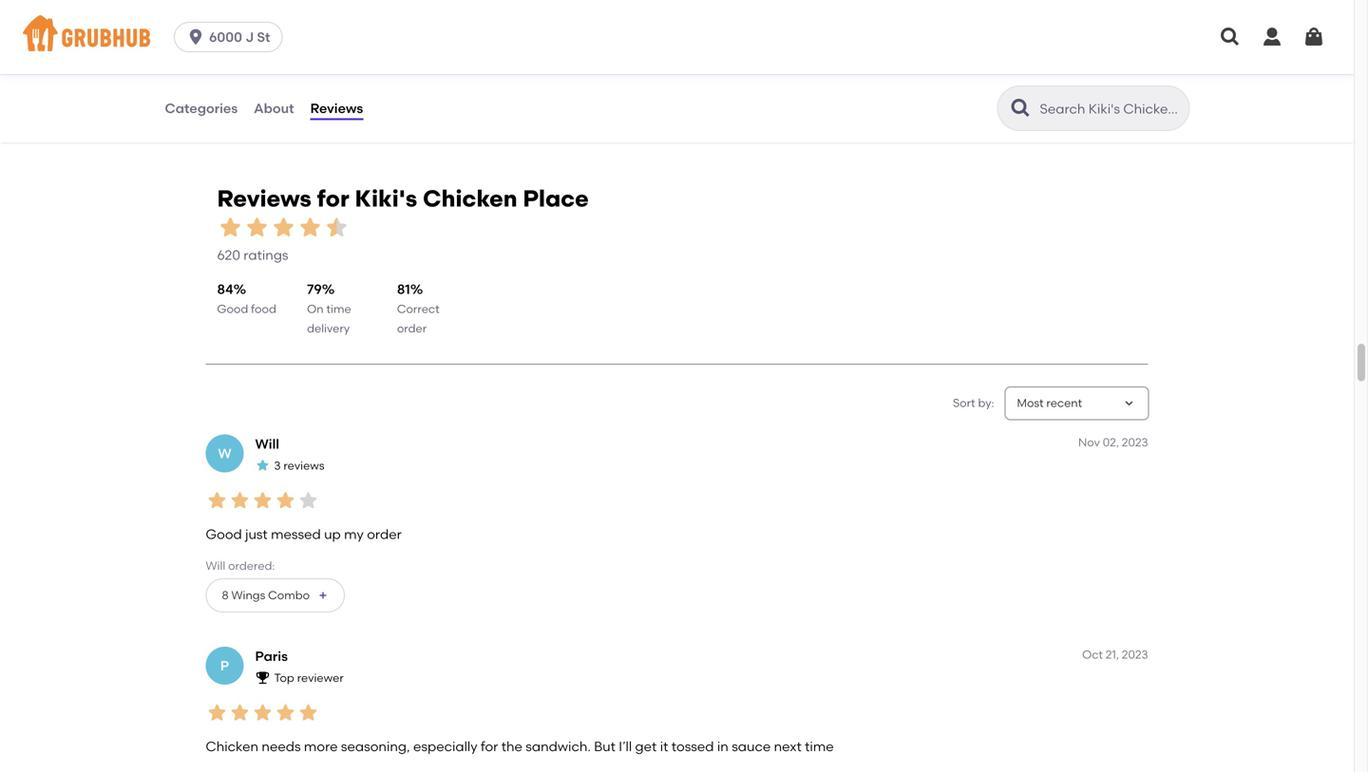 Task type: vqa. For each thing, say whether or not it's contained in the screenshot.
rates
no



Task type: locate. For each thing, give the bounding box(es) containing it.
84
[[217, 281, 233, 298]]

620 ratings
[[217, 247, 289, 264]]

reviews for reviews
[[310, 100, 363, 116]]

time
[[327, 302, 351, 316], [805, 739, 834, 755]]

sauce
[[732, 739, 771, 755]]

delivery for 79
[[307, 322, 350, 335]]

reviews inside button
[[310, 100, 363, 116]]

seasoning,
[[341, 739, 410, 755]]

6000 j st button
[[174, 22, 290, 52]]

25–40
[[192, 23, 225, 37]]

will up 8
[[206, 559, 225, 573]]

food
[[251, 302, 276, 316]]

order
[[397, 322, 427, 335], [367, 527, 402, 543]]

about
[[254, 100, 294, 116]]

reviews
[[310, 100, 363, 116], [217, 185, 312, 213]]

0 vertical spatial delivery
[[222, 39, 265, 53]]

for
[[317, 185, 349, 213], [481, 739, 498, 755]]

needs
[[262, 739, 301, 755]]

but
[[594, 739, 616, 755]]

1 vertical spatial delivery
[[307, 322, 350, 335]]

good down 84
[[217, 302, 248, 316]]

0 horizontal spatial svg image
[[1220, 26, 1242, 48]]

svg image
[[186, 28, 205, 47]]

$2.99
[[192, 39, 219, 53]]

top reviewer
[[274, 672, 344, 686]]

for left the
[[481, 739, 498, 755]]

correct
[[397, 302, 440, 316]]

will ordered:
[[206, 559, 275, 573]]

0 vertical spatial time
[[327, 302, 351, 316]]

reviews up "ratings"
[[217, 185, 312, 213]]

1 vertical spatial time
[[805, 739, 834, 755]]

it
[[660, 739, 669, 755]]

0 horizontal spatial time
[[327, 302, 351, 316]]

good inside 84 good food
[[217, 302, 248, 316]]

1 horizontal spatial svg image
[[1261, 26, 1284, 48]]

time inside "79 on time delivery"
[[327, 302, 351, 316]]

sort
[[953, 397, 976, 410]]

1 vertical spatial for
[[481, 739, 498, 755]]

1 horizontal spatial for
[[481, 739, 498, 755]]

1 horizontal spatial time
[[805, 739, 834, 755]]

sandwich.
[[526, 739, 591, 755]]

2023 right 21,
[[1122, 648, 1149, 662]]

delivery inside "79 on time delivery"
[[307, 322, 350, 335]]

nov 02, 2023
[[1079, 436, 1149, 450]]

0 vertical spatial for
[[317, 185, 349, 213]]

for left 'kiki's'
[[317, 185, 349, 213]]

in
[[718, 739, 729, 755]]

2 horizontal spatial svg image
[[1303, 26, 1326, 48]]

chicken right 'kiki's'
[[423, 185, 518, 213]]

good left just
[[206, 527, 242, 543]]

caret down icon image
[[1122, 396, 1137, 411]]

about button
[[253, 74, 295, 143]]

chicken
[[423, 185, 518, 213], [206, 739, 259, 755]]

chicken left 'needs'
[[206, 739, 259, 755]]

Sort by: field
[[1018, 396, 1083, 412]]

messed
[[271, 527, 321, 543]]

nov
[[1079, 436, 1101, 450]]

1 horizontal spatial delivery
[[307, 322, 350, 335]]

reviews button
[[309, 74, 364, 143]]

search icon image
[[1010, 97, 1033, 120]]

1 vertical spatial chicken
[[206, 739, 259, 755]]

reviews for kiki's chicken place
[[217, 185, 589, 213]]

will
[[255, 436, 279, 453], [206, 559, 225, 573]]

time right next
[[805, 739, 834, 755]]

will for will ordered:
[[206, 559, 225, 573]]

delivery down min
[[222, 39, 265, 53]]

1 vertical spatial reviews
[[217, 185, 312, 213]]

0 vertical spatial reviews
[[310, 100, 363, 116]]

p
[[220, 658, 229, 674]]

delivery for 25–40
[[222, 39, 265, 53]]

delivery inside 25–40 min $2.99 delivery
[[222, 39, 265, 53]]

reviews
[[284, 459, 325, 473]]

1 horizontal spatial chicken
[[423, 185, 518, 213]]

1 2023 from the top
[[1122, 436, 1149, 450]]

reviews right about
[[310, 100, 363, 116]]

2023
[[1122, 436, 1149, 450], [1122, 648, 1149, 662]]

81 correct order
[[397, 281, 440, 335]]

1 vertical spatial order
[[367, 527, 402, 543]]

star icon image
[[217, 214, 244, 241], [244, 214, 270, 241], [270, 214, 297, 241], [297, 214, 324, 241], [324, 214, 350, 241], [324, 214, 350, 241], [255, 458, 270, 473], [206, 490, 229, 513], [229, 490, 251, 513], [251, 490, 274, 513], [274, 490, 297, 513], [297, 490, 320, 513], [206, 702, 229, 725], [229, 702, 251, 725], [251, 702, 274, 725], [274, 702, 297, 725], [297, 702, 320, 725]]

time right the on
[[327, 302, 351, 316]]

categories
[[165, 100, 238, 116]]

0 horizontal spatial for
[[317, 185, 349, 213]]

recent
[[1047, 397, 1083, 410]]

svg image
[[1220, 26, 1242, 48], [1261, 26, 1284, 48], [1303, 26, 1326, 48]]

1 svg image from the left
[[1220, 26, 1242, 48]]

0 vertical spatial will
[[255, 436, 279, 453]]

3 reviews
[[274, 459, 325, 473]]

delivery
[[222, 39, 265, 53], [307, 322, 350, 335]]

79 on time delivery
[[307, 281, 351, 335]]

Search Kiki's Chicken Place search field
[[1038, 100, 1184, 118]]

0 vertical spatial 2023
[[1122, 436, 1149, 450]]

order down "correct"
[[397, 322, 427, 335]]

2023 right '02,'
[[1122, 436, 1149, 450]]

1 vertical spatial will
[[206, 559, 225, 573]]

620
[[217, 247, 240, 264]]

good
[[217, 302, 248, 316], [206, 527, 242, 543]]

plus icon image
[[318, 590, 329, 602]]

categories button
[[164, 74, 239, 143]]

0 vertical spatial order
[[397, 322, 427, 335]]

will up '3'
[[255, 436, 279, 453]]

order right 'my' at the left bottom of page
[[367, 527, 402, 543]]

0 vertical spatial good
[[217, 302, 248, 316]]

1 vertical spatial 2023
[[1122, 648, 1149, 662]]

on
[[307, 302, 324, 316]]

1 horizontal spatial will
[[255, 436, 279, 453]]

0 horizontal spatial delivery
[[222, 39, 265, 53]]

0 horizontal spatial will
[[206, 559, 225, 573]]

2 2023 from the top
[[1122, 648, 1149, 662]]

oct 21, 2023
[[1083, 648, 1149, 662]]

delivery down the on
[[307, 322, 350, 335]]



Task type: describe. For each thing, give the bounding box(es) containing it.
more
[[304, 739, 338, 755]]

j
[[246, 29, 254, 45]]

oct
[[1083, 648, 1104, 662]]

most recent
[[1018, 397, 1083, 410]]

paris
[[255, 649, 288, 665]]

3 svg image from the left
[[1303, 26, 1326, 48]]

reviewer
[[297, 672, 344, 686]]

chicken needs more seasoning, especially for the sandwich. but i'll get it tossed in sauce next time
[[206, 739, 834, 755]]

8 wings combo
[[222, 589, 310, 603]]

8 wings combo button
[[206, 579, 345, 613]]

1 vertical spatial good
[[206, 527, 242, 543]]

reviews for reviews for kiki's chicken place
[[217, 185, 312, 213]]

2 svg image from the left
[[1261, 26, 1284, 48]]

tossed
[[672, 739, 714, 755]]

81
[[397, 281, 410, 298]]

79
[[307, 281, 322, 298]]

84 good food
[[217, 281, 276, 316]]

3
[[274, 459, 281, 473]]

st
[[257, 29, 270, 45]]

21,
[[1106, 648, 1120, 662]]

just
[[245, 527, 268, 543]]

ratings
[[244, 247, 289, 264]]

by:
[[979, 397, 995, 410]]

sort by:
[[953, 397, 995, 410]]

2023 for chicken needs more seasoning, especially for the sandwich. but i'll get it tossed in sauce next time
[[1122, 648, 1149, 662]]

good just messed up my order
[[206, 527, 402, 543]]

place
[[523, 185, 589, 213]]

w
[[218, 446, 232, 462]]

my
[[344, 527, 364, 543]]

trophy icon image
[[255, 671, 270, 686]]

6000 j st
[[209, 29, 270, 45]]

get
[[636, 739, 657, 755]]

especially
[[413, 739, 478, 755]]

0 vertical spatial chicken
[[423, 185, 518, 213]]

ordered:
[[228, 559, 275, 573]]

kiki's
[[355, 185, 417, 213]]

6000
[[209, 29, 242, 45]]

will for will
[[255, 436, 279, 453]]

8
[[222, 589, 229, 603]]

02,
[[1103, 436, 1120, 450]]

2023 for good just messed up my order
[[1122, 436, 1149, 450]]

the
[[502, 739, 523, 755]]

order inside 81 correct order
[[397, 322, 427, 335]]

0 horizontal spatial chicken
[[206, 739, 259, 755]]

top
[[274, 672, 294, 686]]

combo
[[268, 589, 310, 603]]

25–40 min $2.99 delivery
[[192, 23, 265, 53]]

next
[[774, 739, 802, 755]]

up
[[324, 527, 341, 543]]

most
[[1018, 397, 1044, 410]]

wings
[[231, 589, 265, 603]]

main navigation navigation
[[0, 0, 1355, 74]]

i'll
[[619, 739, 632, 755]]

min
[[228, 23, 248, 37]]



